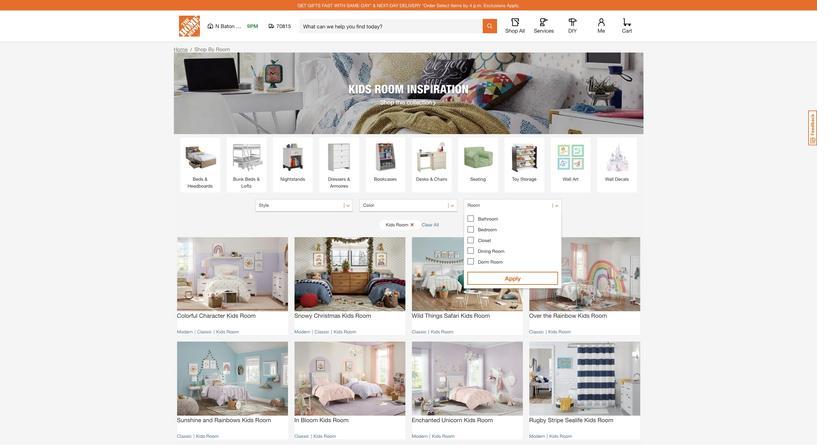 Task type: locate. For each thing, give the bounding box(es) containing it.
| down rugby stripe sealife kids room
[[547, 433, 548, 439]]

kids room link for enchanted unicorn kids room
[[432, 433, 455, 439]]

toy storage
[[512, 176, 537, 182]]

modern | classic | kids room down christmas
[[294, 329, 356, 334]]

classic down christmas
[[315, 329, 329, 334]]

shop this collection link
[[380, 98, 437, 107]]

classic down character
[[197, 329, 212, 334]]

shop right /
[[195, 46, 207, 52]]

| down bloom
[[311, 433, 312, 439]]

1 horizontal spatial modern | classic | kids room
[[294, 329, 356, 334]]

room inside button
[[396, 222, 409, 227]]

kids room link down unicorn
[[432, 433, 455, 439]]

& for dressers & armoires
[[347, 176, 350, 182]]

| down character
[[214, 329, 215, 334]]

1 wall from the left
[[563, 176, 571, 182]]

1 horizontal spatial all
[[519, 27, 525, 34]]

classic | kids room down the
[[529, 329, 571, 334]]

n baton rouge
[[215, 23, 251, 29]]

day
[[390, 2, 399, 8]]

n
[[215, 23, 219, 29]]

rainbow
[[553, 312, 576, 319]]

& right dressers
[[347, 176, 350, 182]]

kids room link down and
[[196, 433, 219, 439]]

kids room inspiration
[[348, 82, 469, 96]]

snowy christmas kids room link
[[294, 311, 405, 325]]

wall decals image
[[600, 141, 634, 174]]

dorm
[[478, 259, 489, 264]]

all inside button
[[519, 27, 525, 34]]

classic link for over the rainbow kids room
[[529, 329, 544, 334]]

| down things
[[428, 329, 429, 334]]

classic link for sunshine and rainbows kids room
[[177, 433, 192, 439]]

and
[[203, 416, 213, 423]]

shop inside shop this collection link
[[380, 98, 394, 106]]

& inside "beds & headboards"
[[205, 176, 208, 182]]

colorful character kids room link
[[177, 311, 288, 325]]

stretchy image image for christmas
[[294, 237, 405, 311]]

1 modern | classic | kids room from the left
[[177, 329, 239, 334]]

modern | classic | kids room
[[177, 329, 239, 334], [294, 329, 356, 334]]

shop down apply.
[[506, 27, 518, 34]]

all for shop all
[[519, 27, 525, 34]]

sunshine and rainbows kids room
[[177, 416, 271, 423]]

modern link down rugby
[[529, 433, 545, 439]]

bedroom
[[478, 227, 497, 232]]

day*
[[361, 2, 372, 8]]

classic | kids room for the
[[529, 329, 571, 334]]

all for clear all
[[434, 222, 439, 227]]

classic for in bloom kids room
[[294, 433, 309, 439]]

0 vertical spatial all
[[519, 27, 525, 34]]

wild
[[412, 312, 423, 319]]

modern link for rugby stripe sealife kids room
[[529, 433, 545, 439]]

modern | classic | kids room down character
[[177, 329, 239, 334]]

rouge
[[236, 23, 251, 29]]

modern | kids room down 'enchanted'
[[412, 433, 455, 439]]

stripe
[[548, 416, 564, 423]]

colorful character kids room
[[177, 312, 256, 319]]

&
[[373, 2, 376, 8], [205, 176, 208, 182], [257, 176, 260, 182], [347, 176, 350, 182], [430, 176, 433, 182]]

classic | kids room down things
[[412, 329, 454, 334]]

1 vertical spatial shop
[[195, 46, 207, 52]]

dressers & armoires image
[[323, 141, 356, 174]]

wall
[[563, 176, 571, 182], [605, 176, 614, 182]]

bloom
[[301, 416, 318, 423]]

classic link down sunshine
[[177, 433, 192, 439]]

kids room link
[[216, 329, 239, 334], [334, 329, 356, 334], [431, 329, 454, 334], [548, 329, 571, 334], [196, 433, 219, 439], [314, 433, 336, 439], [432, 433, 455, 439], [550, 433, 572, 439]]

modern | kids room
[[412, 433, 455, 439], [529, 433, 572, 439]]

fast
[[322, 2, 333, 8]]

stretchy image image for and
[[177, 342, 288, 416]]

chairs
[[434, 176, 447, 182]]

0 horizontal spatial all
[[434, 222, 439, 227]]

unicorn
[[442, 416, 462, 423]]

dining
[[478, 248, 491, 254]]

wall decals
[[605, 176, 629, 182]]

1 horizontal spatial shop
[[380, 98, 394, 106]]

wall left 'art'
[[563, 176, 571, 182]]

safari
[[444, 312, 459, 319]]

modern link down snowy
[[294, 329, 310, 334]]

2 wall from the left
[[605, 176, 614, 182]]

same-
[[347, 2, 361, 8]]

bunk beds & lofts image
[[230, 141, 263, 174]]

*order
[[422, 2, 435, 8]]

beds & headboards
[[188, 176, 213, 189]]

style button
[[255, 199, 353, 212]]

nightstands image
[[276, 141, 309, 174]]

armoires
[[330, 183, 348, 189]]

classic down over at bottom right
[[529, 329, 544, 334]]

& for beds & headboards
[[205, 176, 208, 182]]

modern link
[[177, 329, 193, 334], [294, 329, 310, 334], [412, 433, 428, 439], [529, 433, 545, 439]]

& up headboards
[[205, 176, 208, 182]]

kids room link down in bloom kids room
[[314, 433, 336, 439]]

| down snowy
[[312, 329, 313, 334]]

classic link down over at bottom right
[[529, 329, 544, 334]]

shop all
[[506, 27, 525, 34]]

in bloom kids room
[[294, 416, 349, 423]]

kids room link down things
[[431, 329, 454, 334]]

1 beds from the left
[[193, 176, 203, 182]]

0 horizontal spatial shop
[[195, 46, 207, 52]]

1 vertical spatial all
[[434, 222, 439, 227]]

stretchy image image
[[177, 237, 288, 311], [294, 237, 405, 311], [412, 237, 523, 311], [529, 237, 640, 311], [177, 342, 288, 416], [294, 342, 405, 416], [412, 342, 523, 416], [529, 342, 640, 416]]

wall for wall art
[[563, 176, 571, 182]]

all right clear
[[434, 222, 439, 227]]

snowy christmas kids room
[[294, 312, 371, 319]]

classic link down in
[[294, 433, 309, 439]]

classic for sunshine and rainbows kids room
[[177, 433, 192, 439]]

1 horizontal spatial modern | kids room
[[529, 433, 572, 439]]

classic link for wild things safari kids room
[[412, 329, 427, 334]]

kids room link for sunshine and rainbows kids room
[[196, 433, 219, 439]]

color
[[363, 202, 374, 208]]

all
[[519, 27, 525, 34], [434, 222, 439, 227]]

stretchy image image for unicorn
[[412, 342, 523, 416]]

classic | kids room for bloom
[[294, 433, 336, 439]]

beds & headboards image
[[184, 141, 217, 174]]

all inside button
[[434, 222, 439, 227]]

beds up headboards
[[193, 176, 203, 182]]

stretchy image image for the
[[529, 237, 640, 311]]

beds
[[193, 176, 203, 182], [245, 176, 256, 182]]

enchanted
[[412, 416, 440, 423]]

modern | kids room down the stripe at bottom
[[529, 433, 572, 439]]

shop left this
[[380, 98, 394, 106]]

2 modern | classic | kids room from the left
[[294, 329, 356, 334]]

beds & headboards link
[[184, 141, 217, 189]]

& right bunk on the top of the page
[[257, 176, 260, 182]]

classic | kids room down bloom
[[294, 433, 336, 439]]

kids room link down the stripe at bottom
[[550, 433, 572, 439]]

wall left decals
[[605, 176, 614, 182]]

|
[[195, 329, 196, 334], [214, 329, 215, 334], [312, 329, 313, 334], [331, 329, 332, 334], [428, 329, 429, 334], [546, 329, 547, 334], [193, 433, 194, 439], [311, 433, 312, 439], [429, 433, 430, 439], [547, 433, 548, 439]]

dressers & armoires
[[328, 176, 350, 189]]

by
[[208, 46, 215, 52]]

classic link
[[197, 329, 212, 334], [315, 329, 329, 334], [412, 329, 427, 334], [529, 329, 544, 334], [177, 433, 192, 439], [294, 433, 309, 439]]

rainbows
[[214, 416, 240, 423]]

wall art image
[[554, 141, 587, 174]]

0 horizontal spatial wall
[[563, 176, 571, 182]]

0 horizontal spatial beds
[[193, 176, 203, 182]]

& inside 'dressers & armoires'
[[347, 176, 350, 182]]

home
[[174, 46, 188, 52]]

modern link down 'enchanted'
[[412, 433, 428, 439]]

toy
[[512, 176, 519, 182]]

sunshine
[[177, 416, 201, 423]]

1 horizontal spatial beds
[[245, 176, 256, 182]]

classic down sunshine
[[177, 433, 192, 439]]

0 horizontal spatial modern | classic | kids room
[[177, 329, 239, 334]]

kids room
[[386, 222, 409, 227]]

enchanted unicorn kids room
[[412, 416, 493, 423]]

sunshine and rainbows kids room link
[[177, 416, 288, 429]]

room
[[216, 46, 230, 52], [375, 82, 404, 96], [468, 202, 480, 208], [396, 222, 409, 227], [492, 248, 505, 254], [491, 259, 503, 264], [240, 312, 256, 319], [355, 312, 371, 319], [474, 312, 490, 319], [591, 312, 607, 319], [227, 329, 239, 334], [344, 329, 356, 334], [441, 329, 454, 334], [559, 329, 571, 334], [255, 416, 271, 423], [333, 416, 349, 423], [477, 416, 493, 423], [598, 416, 614, 423], [206, 433, 219, 439], [324, 433, 336, 439], [442, 433, 455, 439], [560, 433, 572, 439]]

shop inside shop all button
[[506, 27, 518, 34]]

0 vertical spatial shop
[[506, 27, 518, 34]]

0 horizontal spatial modern | kids room
[[412, 433, 455, 439]]

all left services
[[519, 27, 525, 34]]

modern down colorful
[[177, 329, 193, 334]]

classic down in
[[294, 433, 309, 439]]

| down sunshine
[[193, 433, 194, 439]]

1 modern | kids room from the left
[[412, 433, 455, 439]]

bunk beds & lofts
[[233, 176, 260, 189]]

2 beds from the left
[[245, 176, 256, 182]]

classic down wild on the bottom of the page
[[412, 329, 427, 334]]

1 horizontal spatial wall
[[605, 176, 614, 182]]

2 vertical spatial shop
[[380, 98, 394, 106]]

& right desks at the top of the page
[[430, 176, 433, 182]]

classic link down wild on the bottom of the page
[[412, 329, 427, 334]]

70815
[[277, 23, 291, 29]]

classic for wild things safari kids room
[[412, 329, 427, 334]]

beds up lofts
[[245, 176, 256, 182]]

storage
[[521, 176, 537, 182]]

get gifts fast with same-day* & next-day delivery *order select items by 4 p.m. exclusions apply.
[[298, 2, 520, 8]]

2 horizontal spatial shop
[[506, 27, 518, 34]]

collection
[[407, 98, 432, 106]]

2 modern | kids room from the left
[[529, 433, 572, 439]]

seating
[[470, 176, 486, 182]]

kids room link for wild things safari kids room
[[431, 329, 454, 334]]

kids room link down rainbow
[[548, 329, 571, 334]]

kids room link for over the rainbow kids room
[[548, 329, 571, 334]]

baton
[[221, 23, 235, 29]]

modern link down colorful
[[177, 329, 193, 334]]

classic | kids room down sunshine
[[177, 433, 219, 439]]

apply
[[505, 275, 521, 282]]

apply.
[[507, 2, 520, 8]]

modern down rugby
[[529, 433, 545, 439]]

kids room button
[[379, 220, 421, 230]]

wall for wall decals
[[605, 176, 614, 182]]



Task type: vqa. For each thing, say whether or not it's contained in the screenshot.
Seating
yes



Task type: describe. For each thing, give the bounding box(es) containing it.
modern link for enchanted unicorn kids room
[[412, 433, 428, 439]]

classic | kids room for things
[[412, 329, 454, 334]]

christmas
[[314, 312, 341, 319]]

bunk beds & lofts link
[[230, 141, 263, 189]]

stretchy image image for things
[[412, 237, 523, 311]]

rugby
[[529, 416, 546, 423]]

clear all
[[422, 222, 439, 227]]

dorm room
[[478, 259, 503, 264]]

modern | kids room for rugby
[[529, 433, 572, 439]]

decals
[[615, 176, 629, 182]]

modern down 'enchanted'
[[412, 433, 428, 439]]

desks
[[416, 176, 429, 182]]

cart
[[622, 27, 632, 34]]

kids room link down colorful character kids room link
[[216, 329, 239, 334]]

kids room link for rugby stripe sealife kids room
[[550, 433, 572, 439]]

diy button
[[562, 18, 583, 34]]

in
[[294, 416, 299, 423]]

modern down snowy
[[294, 329, 310, 334]]

& inside bunk beds & lofts
[[257, 176, 260, 182]]

clear all button
[[422, 219, 439, 231]]

& right "day*"
[[373, 2, 376, 8]]

services
[[534, 27, 554, 34]]

modern | classic | kids room for christmas
[[294, 329, 356, 334]]

beds inside "beds & headboards"
[[193, 176, 203, 182]]

& for desks & chairs
[[430, 176, 433, 182]]

apply button
[[468, 272, 558, 285]]

bathroom
[[478, 216, 498, 221]]

classic link for in bloom kids room
[[294, 433, 309, 439]]

clear
[[422, 222, 433, 227]]

services button
[[534, 18, 554, 34]]

stretchy image image for character
[[177, 237, 288, 311]]

What can we help you find today? search field
[[303, 19, 482, 33]]

kids room link down snowy christmas kids room link
[[334, 329, 356, 334]]

character
[[199, 312, 225, 319]]

shop all button
[[505, 18, 526, 34]]

closet
[[478, 237, 491, 243]]

classic link down christmas
[[315, 329, 329, 334]]

desks & chairs link
[[415, 141, 448, 182]]

bookcases image
[[369, 141, 402, 174]]

wild things safari kids room
[[412, 312, 490, 319]]

| down 'enchanted'
[[429, 433, 430, 439]]

headboards
[[188, 183, 213, 189]]

classic link down character
[[197, 329, 212, 334]]

feedback link image
[[808, 110, 817, 146]]

shop for shop all
[[506, 27, 518, 34]]

color button
[[360, 199, 458, 212]]

in bloom kids room link
[[294, 416, 405, 429]]

gifts
[[308, 2, 321, 8]]

/
[[190, 47, 192, 52]]

desks & chairs
[[416, 176, 447, 182]]

modern link for snowy christmas kids room
[[294, 329, 310, 334]]

rugby stripe sealife kids room
[[529, 416, 614, 423]]

things
[[425, 312, 443, 319]]

cart link
[[620, 18, 634, 34]]

kids room link for in bloom kids room
[[314, 433, 336, 439]]

70815 button
[[269, 23, 291, 29]]

| down snowy christmas kids room at bottom left
[[331, 329, 332, 334]]

seating link
[[461, 141, 495, 182]]

stretchy image image for bloom
[[294, 342, 405, 416]]

dressers
[[328, 176, 346, 182]]

home link
[[174, 46, 188, 52]]

p.m.
[[473, 2, 483, 8]]

the
[[544, 312, 552, 319]]

wall art
[[563, 176, 579, 182]]

desks & chairs image
[[415, 141, 448, 174]]

over
[[529, 312, 542, 319]]

modern link for colorful character kids room
[[177, 329, 193, 334]]

rugby stripe sealife kids room link
[[529, 416, 640, 429]]

the home depot logo image
[[179, 16, 200, 37]]

seating image
[[461, 141, 495, 174]]

wild things safari kids room link
[[412, 311, 523, 325]]

bunk
[[233, 176, 244, 182]]

items
[[451, 2, 462, 8]]

| down colorful
[[195, 329, 196, 334]]

over the rainbow kids room link
[[529, 311, 640, 325]]

| down the
[[546, 329, 547, 334]]

enchanted unicorn kids room link
[[412, 416, 523, 429]]

toy storage link
[[508, 141, 541, 182]]

beds inside bunk beds & lofts
[[245, 176, 256, 182]]

me button
[[591, 18, 612, 34]]

toy storage image
[[508, 141, 541, 174]]

dressers & armoires link
[[323, 141, 356, 189]]

snowy
[[294, 312, 312, 319]]

nightstands link
[[276, 141, 309, 182]]

sealife
[[565, 416, 583, 423]]

classic | kids room for and
[[177, 433, 219, 439]]

art
[[573, 176, 579, 182]]

inspiration
[[407, 82, 469, 96]]

kids inside button
[[386, 222, 395, 227]]

get
[[298, 2, 307, 8]]

home / shop by room
[[174, 46, 230, 52]]

exclusions
[[484, 2, 506, 8]]

modern | kids room for enchanted
[[412, 433, 455, 439]]

shop for shop this collection
[[380, 98, 394, 106]]

9pm
[[247, 23, 258, 29]]

with
[[334, 2, 345, 8]]

4
[[470, 2, 472, 8]]

modern | classic | kids room for character
[[177, 329, 239, 334]]

wall decals link
[[600, 141, 634, 182]]

classic for over the rainbow kids room
[[529, 329, 544, 334]]

diy
[[569, 27, 577, 34]]

colorful
[[177, 312, 198, 319]]

non lazy image image
[[174, 53, 644, 134]]

stretchy image image for stripe
[[529, 342, 640, 416]]

me
[[598, 27, 605, 34]]



